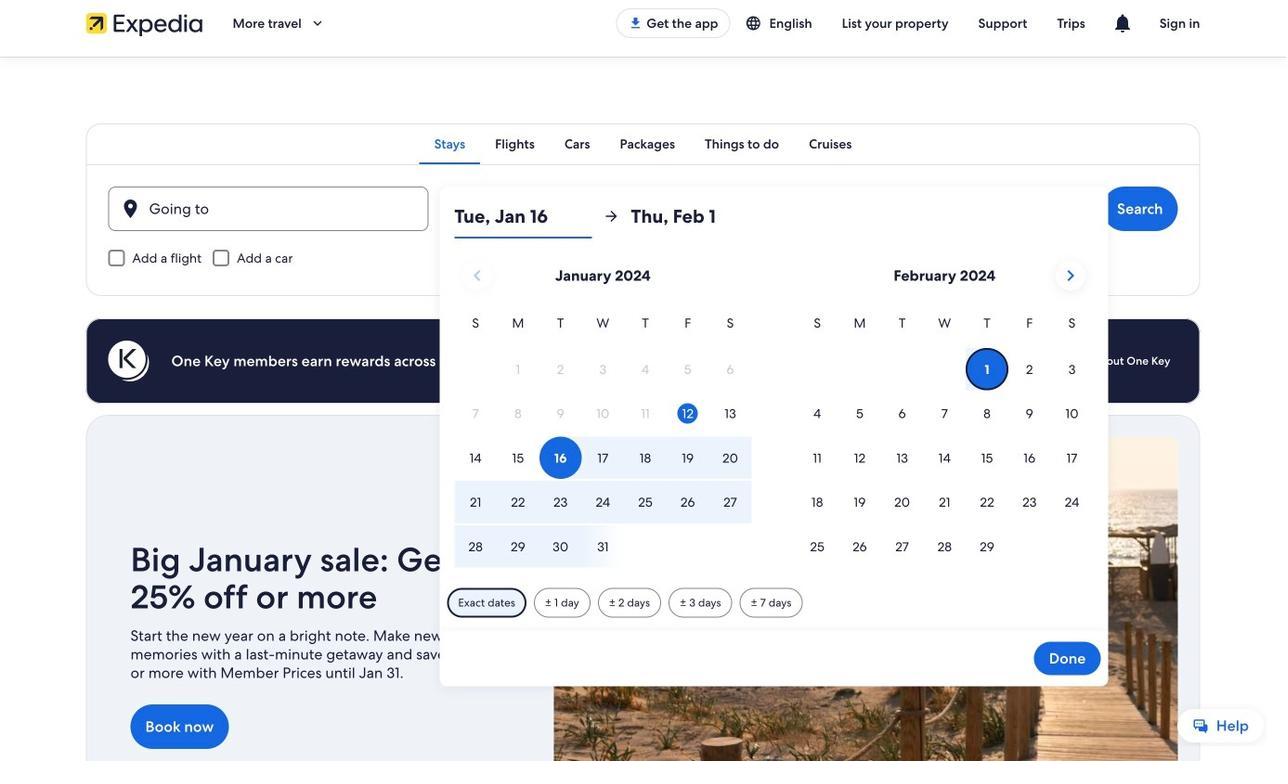 Task type: vqa. For each thing, say whether or not it's contained in the screenshot.
Tab List
yes



Task type: describe. For each thing, give the bounding box(es) containing it.
next month image
[[1059, 265, 1082, 287]]

directional image
[[603, 208, 620, 225]]

previous month image
[[466, 265, 488, 287]]



Task type: locate. For each thing, give the bounding box(es) containing it.
today element
[[678, 404, 698, 424]]

application
[[454, 254, 1093, 570]]

expedia logo image
[[86, 10, 203, 36]]

more travel image
[[309, 15, 326, 32]]

communication center icon image
[[1111, 12, 1134, 34]]

small image
[[745, 15, 769, 32]]

february 2024 element
[[796, 313, 1093, 570]]

download the app button image
[[628, 16, 643, 31]]

january 2024 element
[[454, 313, 752, 570]]

main content
[[0, 57, 1286, 762]]

tab list
[[86, 124, 1200, 164]]



